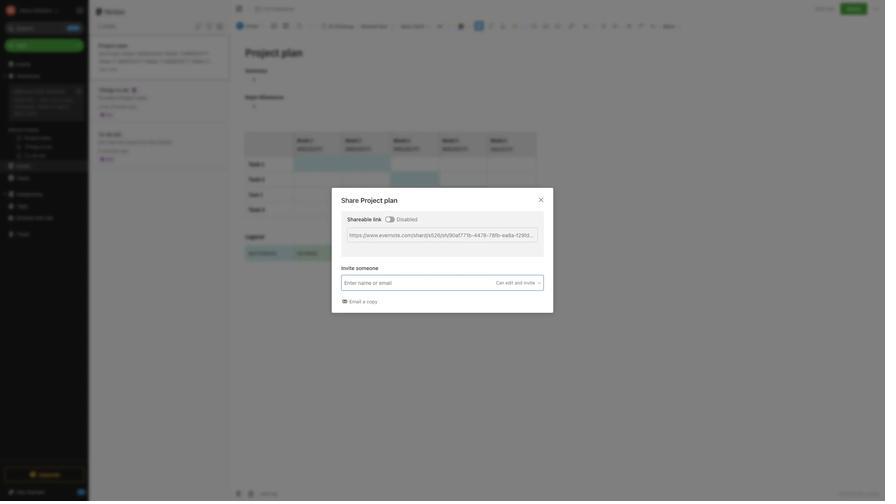 Task type: describe. For each thing, give the bounding box(es) containing it.
for
[[139, 139, 147, 145]]

shortcuts
[[17, 73, 40, 79]]

few
[[102, 104, 110, 109]]

1 horizontal spatial 4
[[206, 58, 209, 64]]

notes link
[[0, 160, 88, 172]]

subscript image
[[648, 21, 658, 31]]

me
[[46, 215, 53, 221]]

bulleted list image
[[529, 21, 539, 31]]

insert image
[[234, 21, 268, 31]]

font color image
[[455, 21, 473, 31]]

plan inside note list 'element'
[[117, 42, 128, 49]]

email a copy
[[349, 299, 378, 305]]

1 vertical spatial minutes
[[102, 148, 119, 154]]

invite
[[524, 280, 535, 286]]

notes
[[102, 23, 116, 29]]

0 vertical spatial ago
[[129, 104, 136, 109]]

calendar event image
[[281, 21, 291, 31]]

cleanup
[[335, 23, 354, 29]]

just
[[98, 66, 107, 72]]

new button
[[4, 39, 84, 52]]

only you
[[815, 6, 835, 12]]

0 vertical spatial 2
[[113, 58, 116, 64]]

italic image
[[486, 21, 496, 31]]

...
[[34, 97, 39, 103]]

now for do
[[106, 139, 116, 145]]

only
[[815, 6, 825, 12]]

notebook,
[[13, 103, 36, 109]]

tasks button
[[0, 172, 88, 184]]

0 horizontal spatial 1
[[179, 50, 181, 56]]

mm/dd/yy up started at the left of the page
[[145, 66, 171, 72]]

tasks
[[16, 175, 30, 181]]

can
[[496, 280, 504, 286]]

5 inside summary major milestones week 1 mm/dd/yy week 2 mm/dd/yy week 3 mm/dd/yy week 4 mm/dd/yy week 5 mm/dd/yy task 1 task 2 task 3 task 4 legend not started on track...
[[140, 66, 143, 72]]

present
[[98, 94, 117, 101]]

tags
[[17, 203, 28, 209]]

do now do soon for the future
[[98, 139, 171, 145]]

project plan
[[98, 42, 128, 49]]

alignment image
[[579, 21, 598, 31]]

saved
[[866, 491, 879, 497]]

undo image
[[294, 21, 305, 31]]

Shared URL text field
[[347, 228, 538, 243]]

notes inside note list 'element'
[[105, 7, 125, 16]]

click
[[13, 97, 24, 103]]

mm/dd/yy down summary
[[98, 66, 124, 72]]

0 horizontal spatial do
[[107, 131, 113, 137]]

0/1
[[106, 112, 113, 118]]

numbered list image
[[541, 21, 551, 31]]

the inside group
[[26, 97, 33, 103]]

1 do from the left
[[98, 139, 105, 145]]

invite someone
[[341, 265, 378, 272]]

upgrade button
[[4, 467, 84, 482]]

legend
[[120, 73, 138, 80]]

the inside note list 'element'
[[148, 139, 156, 145]]

week down milestones at the left top of page
[[145, 58, 158, 64]]

project for share project plan
[[361, 197, 383, 205]]

someone
[[356, 265, 378, 272]]

a inside note list 'element'
[[98, 104, 101, 109]]

notebooks link
[[0, 188, 88, 200]]

list
[[114, 131, 121, 137]]

tags button
[[0, 200, 88, 212]]

now for just
[[108, 66, 117, 72]]

and
[[515, 280, 523, 286]]

more image
[[661, 21, 684, 31]]

0 horizontal spatial 4
[[115, 73, 119, 80]]

idea
[[136, 94, 147, 101]]

group containing add your first shortcut
[[0, 82, 88, 163]]

0 vertical spatial do
[[123, 87, 129, 93]]

shared
[[16, 215, 33, 221]]

icon on a note, notebook, stack or tag to add it here.
[[13, 97, 73, 116]]

1 vertical spatial 3
[[159, 58, 163, 64]]

indent image
[[599, 21, 609, 31]]

invite
[[341, 265, 355, 272]]

share button
[[840, 3, 867, 15]]

here.
[[27, 110, 39, 116]]

future
[[157, 139, 171, 145]]

add tag image
[[247, 490, 256, 498]]

1 vertical spatial ago
[[120, 148, 128, 154]]

email
[[349, 299, 361, 305]]

things
[[98, 87, 115, 93]]

summary
[[98, 50, 121, 56]]

0/3
[[106, 157, 113, 162]]

shareable
[[347, 216, 372, 223]]

project for present project idea
[[118, 94, 135, 101]]

all changes saved
[[839, 491, 879, 497]]

font family image
[[398, 21, 433, 31]]

ai cleanup button
[[319, 21, 356, 31]]

with
[[35, 215, 45, 221]]

shared with me
[[16, 215, 53, 221]]

note,
[[62, 97, 73, 103]]

note window element
[[230, 0, 885, 501]]

shortcut
[[46, 88, 65, 94]]

tree containing home
[[0, 58, 89, 461]]

0 vertical spatial project
[[98, 42, 116, 49]]

first notebook button
[[252, 4, 297, 14]]

first notebook
[[261, 6, 294, 12]]

a inside the icon on a note, notebook, stack or tag to add it here.
[[58, 97, 61, 103]]

1 horizontal spatial 2
[[200, 66, 204, 72]]

your
[[24, 88, 34, 94]]

not
[[139, 73, 150, 80]]

changes
[[846, 491, 865, 497]]

note list element
[[89, 0, 230, 501]]

shareable link
[[347, 216, 382, 223]]

link
[[373, 216, 382, 223]]

major
[[122, 50, 136, 56]]

soon
[[126, 139, 137, 145]]

superscript image
[[636, 21, 646, 31]]

to-do list
[[98, 131, 121, 137]]

home
[[16, 61, 30, 67]]

5 minutes ago
[[98, 148, 128, 154]]

Note Editor text field
[[230, 35, 885, 486]]



Task type: vqa. For each thing, say whether or not it's contained in the screenshot.
second Nov from the bottom of the page
no



Task type: locate. For each thing, give the bounding box(es) containing it.
mm/dd/yy
[[183, 50, 209, 56], [117, 58, 143, 64], [164, 58, 190, 64], [98, 66, 124, 72], [145, 66, 171, 72]]

can edit and invite
[[496, 280, 535, 286]]

expand note image
[[235, 4, 244, 13]]

1 horizontal spatial 1
[[184, 66, 187, 72]]

upgrade
[[38, 472, 60, 478]]

2 vertical spatial project
[[361, 197, 383, 205]]

settings image
[[75, 6, 84, 15]]

3 down 'just'
[[98, 73, 102, 80]]

minutes up 0/3
[[102, 148, 119, 154]]

to inside note list 'element'
[[116, 87, 121, 93]]

5
[[140, 66, 143, 72], [98, 148, 101, 154]]

1 horizontal spatial ago
[[129, 104, 136, 109]]

1 up track...
[[184, 66, 187, 72]]

or
[[51, 103, 55, 109]]

edit
[[506, 280, 514, 286]]

notes
[[105, 7, 125, 16], [25, 127, 39, 133], [16, 163, 30, 169]]

0 vertical spatial notes
[[105, 7, 125, 16]]

1 vertical spatial 5
[[98, 148, 101, 154]]

3 notes
[[98, 23, 116, 29]]

1 vertical spatial to
[[65, 103, 70, 109]]

2 vertical spatial 3
[[98, 73, 102, 80]]

share
[[847, 6, 861, 12], [341, 197, 359, 205]]

2 vertical spatial notes
[[16, 163, 30, 169]]

first
[[261, 6, 271, 12]]

a few minutes ago
[[98, 104, 136, 109]]

0 vertical spatial minutes
[[111, 104, 127, 109]]

do
[[123, 87, 129, 93], [107, 131, 113, 137]]

started
[[151, 73, 174, 80]]

it
[[23, 110, 26, 116]]

add a reminder image
[[234, 490, 243, 498]]

0 vertical spatial to
[[116, 87, 121, 93]]

1 horizontal spatial share
[[847, 6, 861, 12]]

copy
[[367, 299, 378, 305]]

1 vertical spatial notes
[[25, 127, 39, 133]]

present project idea
[[98, 94, 147, 101]]

2 do from the left
[[118, 139, 124, 145]]

2 horizontal spatial project
[[361, 197, 383, 205]]

0 vertical spatial 5
[[140, 66, 143, 72]]

week up 'just'
[[98, 58, 112, 64]]

a inside button
[[363, 299, 365, 305]]

do down to-
[[98, 139, 105, 145]]

all
[[839, 491, 845, 497]]

1 vertical spatial 2
[[200, 66, 204, 72]]

to
[[116, 87, 121, 93], [65, 103, 70, 109]]

3 left the notes
[[98, 23, 101, 29]]

0 vertical spatial the
[[26, 97, 33, 103]]

1 horizontal spatial do
[[118, 139, 124, 145]]

week
[[164, 50, 178, 56], [98, 58, 112, 64], [145, 58, 158, 64], [191, 58, 205, 64], [126, 66, 139, 72]]

notes up the notes
[[105, 7, 125, 16]]

0 horizontal spatial 2
[[113, 58, 116, 64]]

project up summary
[[98, 42, 116, 49]]

project
[[98, 42, 116, 49], [118, 94, 135, 101], [361, 197, 383, 205]]

on
[[175, 73, 183, 80]]

on
[[51, 97, 57, 103]]

do left list
[[107, 131, 113, 137]]

add
[[13, 110, 22, 116]]

just now
[[98, 66, 117, 72]]

week right milestones at the left top of page
[[164, 50, 178, 56]]

home link
[[0, 58, 89, 70]]

plan up major
[[117, 42, 128, 49]]

bold image
[[474, 21, 484, 31]]

add your first shortcut
[[13, 88, 65, 94]]

ago
[[129, 104, 136, 109], [120, 148, 128, 154]]

1 vertical spatial now
[[106, 139, 116, 145]]

1 horizontal spatial the
[[148, 139, 156, 145]]

None search field
[[10, 21, 79, 35]]

tag
[[56, 103, 64, 109]]

now right 'just'
[[108, 66, 117, 72]]

font size image
[[434, 21, 453, 31]]

things to do
[[98, 87, 129, 93]]

do down list
[[118, 139, 124, 145]]

group
[[0, 82, 88, 163]]

week up track...
[[191, 58, 205, 64]]

0 horizontal spatial to
[[65, 103, 70, 109]]

icon
[[40, 97, 50, 103]]

mm/dd/yy up track...
[[183, 50, 209, 56]]

Add tag field
[[344, 279, 432, 287]]

now down to-do list
[[106, 139, 116, 145]]

plan up shared link switcher icon
[[384, 197, 398, 205]]

1 horizontal spatial project
[[118, 94, 135, 101]]

email a copy button
[[341, 299, 379, 306]]

shared with me link
[[0, 212, 88, 224]]

0 vertical spatial a
[[58, 97, 61, 103]]

2 up track...
[[200, 66, 204, 72]]

share up shareable
[[341, 197, 359, 205]]

to down note,
[[65, 103, 70, 109]]

heading level image
[[358, 21, 396, 31]]

you
[[826, 6, 835, 12]]

checklist image
[[553, 21, 563, 31]]

project up link
[[361, 197, 383, 205]]

3 down milestones at the left top of page
[[159, 58, 163, 64]]

notebook
[[273, 6, 294, 12]]

0 horizontal spatial plan
[[117, 42, 128, 49]]

to up the "present project idea"
[[116, 87, 121, 93]]

1 vertical spatial the
[[148, 139, 156, 145]]

summary major milestones week 1 mm/dd/yy week 2 mm/dd/yy week 3 mm/dd/yy week 4 mm/dd/yy week 5 mm/dd/yy task 1 task 2 task 3 task 4 legend not started on track...
[[98, 50, 216, 80]]

now
[[108, 66, 117, 72], [106, 139, 116, 145]]

1 horizontal spatial a
[[98, 104, 101, 109]]

0 vertical spatial 4
[[206, 58, 209, 64]]

ai cleanup
[[329, 23, 354, 29]]

Search text field
[[10, 21, 79, 35]]

trash link
[[0, 228, 88, 240]]

new
[[16, 42, 27, 48]]

5 up not
[[140, 66, 143, 72]]

1 horizontal spatial to
[[116, 87, 121, 93]]

click the ...
[[13, 97, 39, 103]]

share for share project plan
[[341, 197, 359, 205]]

strikethrough image
[[624, 21, 634, 31]]

1 vertical spatial do
[[107, 131, 113, 137]]

2 down summary
[[113, 58, 116, 64]]

mm/dd/yy up on
[[164, 58, 190, 64]]

shortcuts button
[[0, 70, 88, 82]]

share inside button
[[847, 6, 861, 12]]

0 horizontal spatial share
[[341, 197, 359, 205]]

0 vertical spatial 1
[[179, 50, 181, 56]]

1 horizontal spatial 5
[[140, 66, 143, 72]]

Select permission field
[[482, 280, 542, 287]]

0 horizontal spatial ago
[[120, 148, 128, 154]]

highlight image
[[509, 21, 527, 31]]

outdent image
[[610, 21, 621, 31]]

underline image
[[498, 21, 508, 31]]

3
[[98, 23, 101, 29], [159, 58, 163, 64], [98, 73, 102, 80]]

0 vertical spatial now
[[108, 66, 117, 72]]

0 horizontal spatial do
[[98, 139, 105, 145]]

insert link image
[[566, 21, 577, 31]]

1 vertical spatial 1
[[184, 66, 187, 72]]

1 horizontal spatial plan
[[384, 197, 398, 205]]

minutes down the "present project idea"
[[111, 104, 127, 109]]

mm/dd/yy down major
[[117, 58, 143, 64]]

notes up the tasks
[[16, 163, 30, 169]]

a left copy
[[363, 299, 365, 305]]

1 vertical spatial project
[[118, 94, 135, 101]]

5 down to-
[[98, 148, 101, 154]]

2 horizontal spatial a
[[363, 299, 365, 305]]

0 horizontal spatial a
[[58, 97, 61, 103]]

tree
[[0, 58, 89, 461]]

1 vertical spatial a
[[98, 104, 101, 109]]

trash
[[16, 231, 29, 237]]

0 vertical spatial share
[[847, 6, 861, 12]]

0 horizontal spatial project
[[98, 42, 116, 49]]

first
[[35, 88, 44, 94]]

the
[[26, 97, 33, 103], [148, 139, 156, 145]]

stack
[[37, 103, 49, 109]]

share for share
[[847, 6, 861, 12]]

0 vertical spatial plan
[[117, 42, 128, 49]]

0 horizontal spatial 5
[[98, 148, 101, 154]]

2 vertical spatial a
[[363, 299, 365, 305]]

1 vertical spatial plan
[[384, 197, 398, 205]]

the right for
[[148, 139, 156, 145]]

1 vertical spatial 4
[[115, 73, 119, 80]]

add
[[13, 88, 22, 94]]

a
[[58, 97, 61, 103], [98, 104, 101, 109], [363, 299, 365, 305]]

notes inside group
[[25, 127, 39, 133]]

notes right recent
[[25, 127, 39, 133]]

ai
[[329, 23, 334, 29]]

to inside the icon on a note, notebook, stack or tag to add it here.
[[65, 103, 70, 109]]

ago down soon
[[120, 148, 128, 154]]

week up legend
[[126, 66, 139, 72]]

share project plan
[[341, 197, 398, 205]]

expand notebooks image
[[2, 191, 8, 197]]

a right on
[[58, 97, 61, 103]]

task
[[172, 66, 183, 72], [188, 66, 199, 72], [205, 66, 216, 72], [103, 73, 114, 80]]

close image
[[537, 196, 546, 205]]

shared link switcher image
[[386, 217, 391, 222]]

task image
[[269, 21, 279, 31]]

to-
[[98, 131, 107, 137]]

1 up on
[[179, 50, 181, 56]]

disabled
[[397, 216, 418, 223]]

the left ...
[[26, 97, 33, 103]]

1 vertical spatial share
[[341, 197, 359, 205]]

project up a few minutes ago
[[118, 94, 135, 101]]

do up the "present project idea"
[[123, 87, 129, 93]]

notebooks
[[17, 191, 43, 197]]

recent notes
[[9, 127, 39, 133]]

share right you
[[847, 6, 861, 12]]

0 horizontal spatial the
[[26, 97, 33, 103]]

1 horizontal spatial do
[[123, 87, 129, 93]]

a left few
[[98, 104, 101, 109]]

ago down the "present project idea"
[[129, 104, 136, 109]]

0 vertical spatial 3
[[98, 23, 101, 29]]

recent
[[9, 127, 24, 133]]



